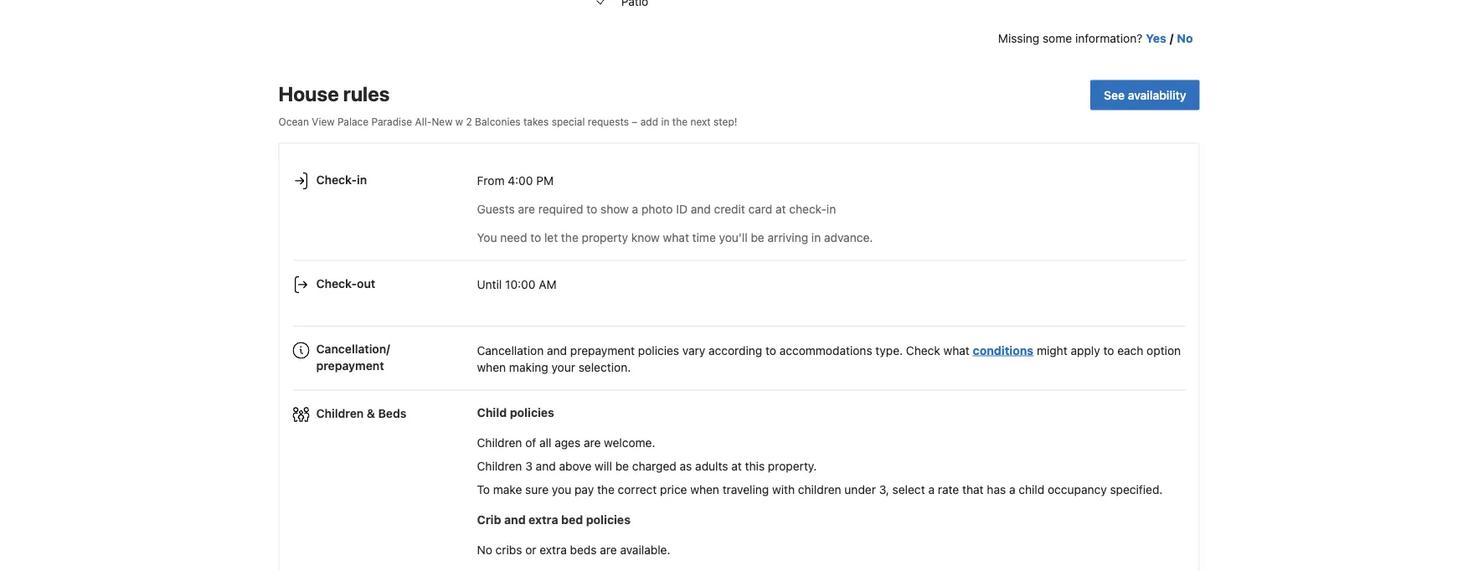 Task type: describe. For each thing, give the bounding box(es) containing it.
until 10:00 am
[[477, 278, 557, 291]]

that
[[962, 483, 984, 497]]

know
[[631, 231, 660, 244]]

house rules
[[278, 82, 390, 105]]

rate
[[938, 483, 959, 497]]

cancellation/
[[316, 342, 390, 356]]

child
[[1019, 483, 1045, 497]]

check-in
[[316, 172, 367, 186]]

time
[[692, 231, 716, 244]]

missing some information? yes / no
[[998, 31, 1193, 45]]

guests are required to show a photo id and credit card at check-in
[[477, 202, 836, 216]]

property
[[582, 231, 628, 244]]

correct
[[618, 483, 657, 497]]

making
[[509, 360, 548, 374]]

until
[[477, 278, 502, 291]]

1 horizontal spatial be
[[751, 231, 765, 244]]

beds
[[570, 543, 597, 557]]

out
[[357, 276, 375, 290]]

ocean
[[278, 116, 309, 128]]

child policies
[[477, 406, 554, 420]]

children for children of all ages are welcome.
[[477, 436, 522, 450]]

guests
[[477, 202, 515, 216]]

see availability button
[[1091, 80, 1200, 110]]

charged
[[632, 460, 677, 473]]

1 horizontal spatial when
[[690, 483, 719, 497]]

your
[[552, 360, 575, 374]]

crib and extra bed policies
[[477, 513, 631, 527]]

type.
[[876, 343, 903, 357]]

photo
[[642, 202, 673, 216]]

no cribs or extra beds are available.
[[477, 543, 670, 557]]

missing
[[998, 31, 1040, 45]]

above
[[559, 460, 592, 473]]

cribs
[[496, 543, 522, 557]]

1 vertical spatial are
[[584, 436, 601, 450]]

property.
[[768, 460, 817, 473]]

yes
[[1146, 31, 1167, 45]]

4:00 pm
[[508, 174, 554, 187]]

all
[[539, 436, 551, 450]]

from
[[477, 174, 505, 187]]

and right 3
[[536, 460, 556, 473]]

will
[[595, 460, 612, 473]]

and up your
[[547, 343, 567, 357]]

you
[[477, 231, 497, 244]]

pay
[[575, 483, 594, 497]]

check-
[[789, 202, 827, 216]]

bed
[[561, 513, 583, 527]]

of
[[525, 436, 536, 450]]

adults
[[695, 460, 728, 473]]

in right add
[[661, 116, 670, 128]]

apply
[[1071, 343, 1100, 357]]

option
[[1147, 343, 1181, 357]]

2 horizontal spatial policies
[[638, 343, 679, 357]]

welcome.
[[604, 436, 655, 450]]

accommodations
[[780, 343, 872, 357]]

specified.
[[1110, 483, 1163, 497]]

yes button
[[1146, 30, 1167, 46]]

1 horizontal spatial what
[[944, 343, 970, 357]]

2 vertical spatial are
[[600, 543, 617, 557]]

1 horizontal spatial policies
[[586, 513, 631, 527]]

children for children & beds
[[316, 406, 364, 420]]

required
[[538, 202, 583, 216]]

0 vertical spatial at
[[776, 202, 786, 216]]

children of all ages are welcome.
[[477, 436, 655, 450]]

show
[[601, 202, 629, 216]]

0 vertical spatial prepayment
[[570, 343, 635, 357]]

2
[[466, 116, 472, 128]]

w
[[455, 116, 463, 128]]

0 vertical spatial are
[[518, 202, 535, 216]]

information?
[[1075, 31, 1143, 45]]

available.
[[620, 543, 670, 557]]

each
[[1118, 343, 1144, 357]]

vary
[[683, 343, 705, 357]]

and right id at the top of page
[[691, 202, 711, 216]]

special
[[552, 116, 585, 128]]

crib
[[477, 513, 501, 527]]

requests
[[588, 116, 629, 128]]

balconies
[[475, 116, 521, 128]]

check- for in
[[316, 172, 357, 186]]

3,
[[879, 483, 889, 497]]

to left let
[[530, 231, 541, 244]]

see availability
[[1104, 88, 1186, 102]]

to right according
[[766, 343, 776, 357]]

prepayment inside cancellation/ prepayment
[[316, 359, 384, 373]]

card
[[748, 202, 772, 216]]

to inside might apply to each option when making your selection.
[[1103, 343, 1114, 357]]

/
[[1170, 31, 1174, 45]]

paradise
[[371, 116, 412, 128]]

this
[[745, 460, 765, 473]]



Task type: vqa. For each thing, say whether or not it's contained in the screenshot.
'See availability' "BUTTON"
yes



Task type: locate. For each thing, give the bounding box(es) containing it.
children for children 3 and above will be charged as adults at this property.
[[477, 460, 522, 473]]

advance.
[[824, 231, 873, 244]]

the right let
[[561, 231, 579, 244]]

be right will
[[615, 460, 629, 473]]

are
[[518, 202, 535, 216], [584, 436, 601, 450], [600, 543, 617, 557]]

policies right "bed"
[[586, 513, 631, 527]]

prepayment
[[570, 343, 635, 357], [316, 359, 384, 373]]

from 4:00 pm
[[477, 174, 554, 187]]

0 horizontal spatial what
[[663, 231, 689, 244]]

2 vertical spatial the
[[597, 483, 615, 497]]

2 vertical spatial children
[[477, 460, 522, 473]]

check- up the cancellation/
[[316, 276, 357, 290]]

1 horizontal spatial a
[[928, 483, 935, 497]]

ocean view palace paradise all-new w 2 balconies takes special requests – add in the next step!
[[278, 116, 738, 128]]

0 horizontal spatial no
[[477, 543, 492, 557]]

be
[[751, 231, 765, 244], [615, 460, 629, 473]]

selection.
[[579, 360, 631, 374]]

cancellation
[[477, 343, 544, 357]]

when down cancellation
[[477, 360, 506, 374]]

with
[[772, 483, 795, 497]]

need
[[500, 231, 527, 244]]

no left the cribs
[[477, 543, 492, 557]]

and
[[691, 202, 711, 216], [547, 343, 567, 357], [536, 460, 556, 473], [504, 513, 526, 527]]

might
[[1037, 343, 1068, 357]]

1 horizontal spatial no
[[1177, 31, 1193, 45]]

0 vertical spatial children
[[316, 406, 364, 420]]

–
[[632, 116, 638, 128]]

a left rate
[[928, 483, 935, 497]]

children
[[798, 483, 841, 497]]

rules
[[343, 82, 390, 105]]

be right 'you'll'
[[751, 231, 765, 244]]

the left the next
[[672, 116, 688, 128]]

children left &
[[316, 406, 364, 420]]

check-
[[316, 172, 357, 186], [316, 276, 357, 290]]

you need to let the property know what time you'll be arriving in advance.
[[477, 231, 873, 244]]

check-out
[[316, 276, 375, 290]]

price
[[660, 483, 687, 497]]

child
[[477, 406, 507, 420]]

are right ages
[[584, 436, 601, 450]]

the
[[672, 116, 688, 128], [561, 231, 579, 244], [597, 483, 615, 497]]

a
[[632, 202, 638, 216], [928, 483, 935, 497], [1009, 483, 1016, 497]]

has
[[987, 483, 1006, 497]]

0 horizontal spatial be
[[615, 460, 629, 473]]

see
[[1104, 88, 1125, 102]]

new
[[432, 116, 453, 128]]

0 vertical spatial the
[[672, 116, 688, 128]]

0 horizontal spatial when
[[477, 360, 506, 374]]

policies up of
[[510, 406, 554, 420]]

and right crib
[[504, 513, 526, 527]]

are right beds
[[600, 543, 617, 557]]

you'll
[[719, 231, 748, 244]]

0 vertical spatial policies
[[638, 343, 679, 357]]

no button
[[1177, 30, 1193, 46]]

conditions link
[[973, 343, 1034, 357]]

availability
[[1128, 88, 1186, 102]]

the right the pay at the bottom left
[[597, 483, 615, 497]]

2 vertical spatial policies
[[586, 513, 631, 527]]

1 vertical spatial the
[[561, 231, 579, 244]]

a right has
[[1009, 483, 1016, 497]]

0 horizontal spatial a
[[632, 202, 638, 216]]

1 vertical spatial children
[[477, 436, 522, 450]]

1 vertical spatial no
[[477, 543, 492, 557]]

at right the card
[[776, 202, 786, 216]]

check
[[906, 343, 940, 357]]

what left time
[[663, 231, 689, 244]]

might apply to each option when making your selection.
[[477, 343, 1181, 374]]

you
[[552, 483, 571, 497]]

1 horizontal spatial prepayment
[[570, 343, 635, 357]]

credit
[[714, 202, 745, 216]]

1 horizontal spatial at
[[776, 202, 786, 216]]

under
[[845, 483, 876, 497]]

0 vertical spatial check-
[[316, 172, 357, 186]]

policies
[[638, 343, 679, 357], [510, 406, 554, 420], [586, 513, 631, 527]]

10:00 am
[[505, 278, 557, 291]]

1 vertical spatial policies
[[510, 406, 554, 420]]

children 3 and above will be charged as adults at this property.
[[477, 460, 817, 473]]

what right check
[[944, 343, 970, 357]]

house
[[278, 82, 339, 105]]

let
[[544, 231, 558, 244]]

2 check- from the top
[[316, 276, 357, 290]]

prepayment up selection.
[[570, 343, 635, 357]]

0 vertical spatial no
[[1177, 31, 1193, 45]]

0 horizontal spatial the
[[561, 231, 579, 244]]

to left each
[[1103, 343, 1114, 357]]

0 vertical spatial what
[[663, 231, 689, 244]]

step!
[[714, 116, 738, 128]]

what
[[663, 231, 689, 244], [944, 343, 970, 357]]

1 vertical spatial at
[[731, 460, 742, 473]]

according
[[709, 343, 762, 357]]

traveling
[[723, 483, 769, 497]]

extra left "bed"
[[529, 513, 558, 527]]

sure
[[525, 483, 549, 497]]

3
[[525, 460, 533, 473]]

no right /
[[1177, 31, 1193, 45]]

are down 4:00 pm on the top of page
[[518, 202, 535, 216]]

policies left vary
[[638, 343, 679, 357]]

to
[[477, 483, 490, 497]]

children up make
[[477, 460, 522, 473]]

when down the adults
[[690, 483, 719, 497]]

view
[[312, 116, 335, 128]]

at left this
[[731, 460, 742, 473]]

extra
[[529, 513, 558, 527], [540, 543, 567, 557]]

check- for out
[[316, 276, 357, 290]]

0 horizontal spatial at
[[731, 460, 742, 473]]

add
[[641, 116, 658, 128]]

at
[[776, 202, 786, 216], [731, 460, 742, 473]]

&
[[367, 406, 375, 420]]

1 vertical spatial prepayment
[[316, 359, 384, 373]]

in up advance.
[[827, 202, 836, 216]]

in down palace on the left top of page
[[357, 172, 367, 186]]

children & beds
[[316, 406, 407, 420]]

when
[[477, 360, 506, 374], [690, 483, 719, 497]]

in right arriving
[[812, 231, 821, 244]]

1 vertical spatial when
[[690, 483, 719, 497]]

2 horizontal spatial the
[[672, 116, 688, 128]]

extra right or at the left of page
[[540, 543, 567, 557]]

id
[[676, 202, 688, 216]]

1 check- from the top
[[316, 172, 357, 186]]

1 horizontal spatial the
[[597, 483, 615, 497]]

0 vertical spatial when
[[477, 360, 506, 374]]

next
[[691, 116, 711, 128]]

to
[[587, 202, 597, 216], [530, 231, 541, 244], [766, 343, 776, 357], [1103, 343, 1114, 357]]

to left show
[[587, 202, 597, 216]]

a right show
[[632, 202, 638, 216]]

conditions
[[973, 343, 1034, 357]]

occupancy
[[1048, 483, 1107, 497]]

1 vertical spatial extra
[[540, 543, 567, 557]]

1 vertical spatial what
[[944, 343, 970, 357]]

0 horizontal spatial prepayment
[[316, 359, 384, 373]]

as
[[680, 460, 692, 473]]

children down child
[[477, 436, 522, 450]]

ages
[[555, 436, 581, 450]]

1 vertical spatial be
[[615, 460, 629, 473]]

when inside might apply to each option when making your selection.
[[477, 360, 506, 374]]

cancellation and prepayment policies vary according to accommodations type. check what conditions
[[477, 343, 1034, 357]]

to make sure you pay the correct price when traveling with children under 3, select a rate that has a child occupancy specified.
[[477, 483, 1163, 497]]

2 horizontal spatial a
[[1009, 483, 1016, 497]]

0 vertical spatial be
[[751, 231, 765, 244]]

beds
[[378, 406, 407, 420]]

arriving
[[768, 231, 808, 244]]

cancellation/ prepayment
[[316, 342, 390, 373]]

prepayment down the cancellation/
[[316, 359, 384, 373]]

0 horizontal spatial policies
[[510, 406, 554, 420]]

some
[[1043, 31, 1072, 45]]

check- down view at the top left of page
[[316, 172, 357, 186]]

0 vertical spatial extra
[[529, 513, 558, 527]]

1 vertical spatial check-
[[316, 276, 357, 290]]

select
[[893, 483, 925, 497]]



